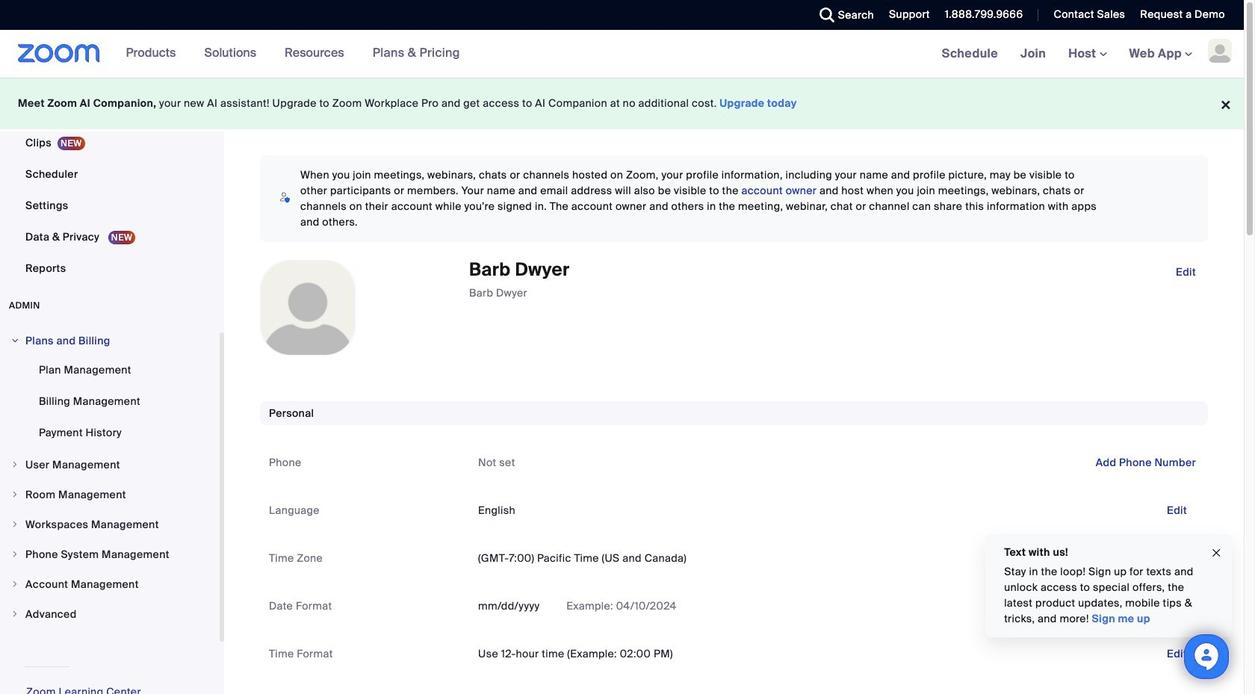 Task type: describe. For each thing, give the bounding box(es) containing it.
7 menu item from the top
[[0, 600, 220, 628]]

edit user photo image
[[296, 301, 320, 315]]

5 menu item from the top
[[0, 540, 220, 569]]

product information navigation
[[100, 30, 471, 78]]

side navigation navigation
[[0, 0, 224, 694]]

3 right image from the top
[[10, 490, 19, 499]]

admin menu menu
[[0, 326, 220, 630]]

zoom logo image
[[18, 44, 100, 63]]

meetings navigation
[[931, 30, 1244, 78]]

4 right image from the top
[[10, 550, 19, 559]]

close image
[[1210, 544, 1222, 561]]



Task type: vqa. For each thing, say whether or not it's contained in the screenshot.
https://us05web.zoom.us/j/2835890192?pwd=azyqgxlxxnfha0tlrb8wbyuozelabg.1 application
no



Task type: locate. For each thing, give the bounding box(es) containing it.
1 vertical spatial right image
[[10, 610, 19, 619]]

banner
[[0, 30, 1244, 78]]

menu inside side navigation "navigation"
[[0, 355, 220, 449]]

1 menu item from the top
[[0, 326, 220, 355]]

user photo image
[[261, 261, 355, 355]]

footer
[[0, 78, 1244, 129]]

1 right image from the top
[[10, 520, 19, 529]]

1 right image from the top
[[10, 336, 19, 345]]

2 menu item from the top
[[0, 450, 220, 479]]

personal menu menu
[[0, 0, 220, 285]]

0 vertical spatial right image
[[10, 520, 19, 529]]

menu item
[[0, 326, 220, 355], [0, 450, 220, 479], [0, 480, 220, 509], [0, 510, 220, 539], [0, 540, 220, 569], [0, 570, 220, 598], [0, 600, 220, 628]]

right image for 7th menu item
[[10, 610, 19, 619]]

2 right image from the top
[[10, 610, 19, 619]]

3 menu item from the top
[[0, 480, 220, 509]]

right image for 4th menu item from the bottom of the the admin menu menu
[[10, 520, 19, 529]]

right image
[[10, 520, 19, 529], [10, 610, 19, 619]]

right image
[[10, 336, 19, 345], [10, 460, 19, 469], [10, 490, 19, 499], [10, 550, 19, 559], [10, 580, 19, 589]]

4 menu item from the top
[[0, 510, 220, 539]]

profile picture image
[[1208, 39, 1232, 63]]

2 right image from the top
[[10, 460, 19, 469]]

menu
[[0, 355, 220, 449]]

5 right image from the top
[[10, 580, 19, 589]]

6 menu item from the top
[[0, 570, 220, 598]]



